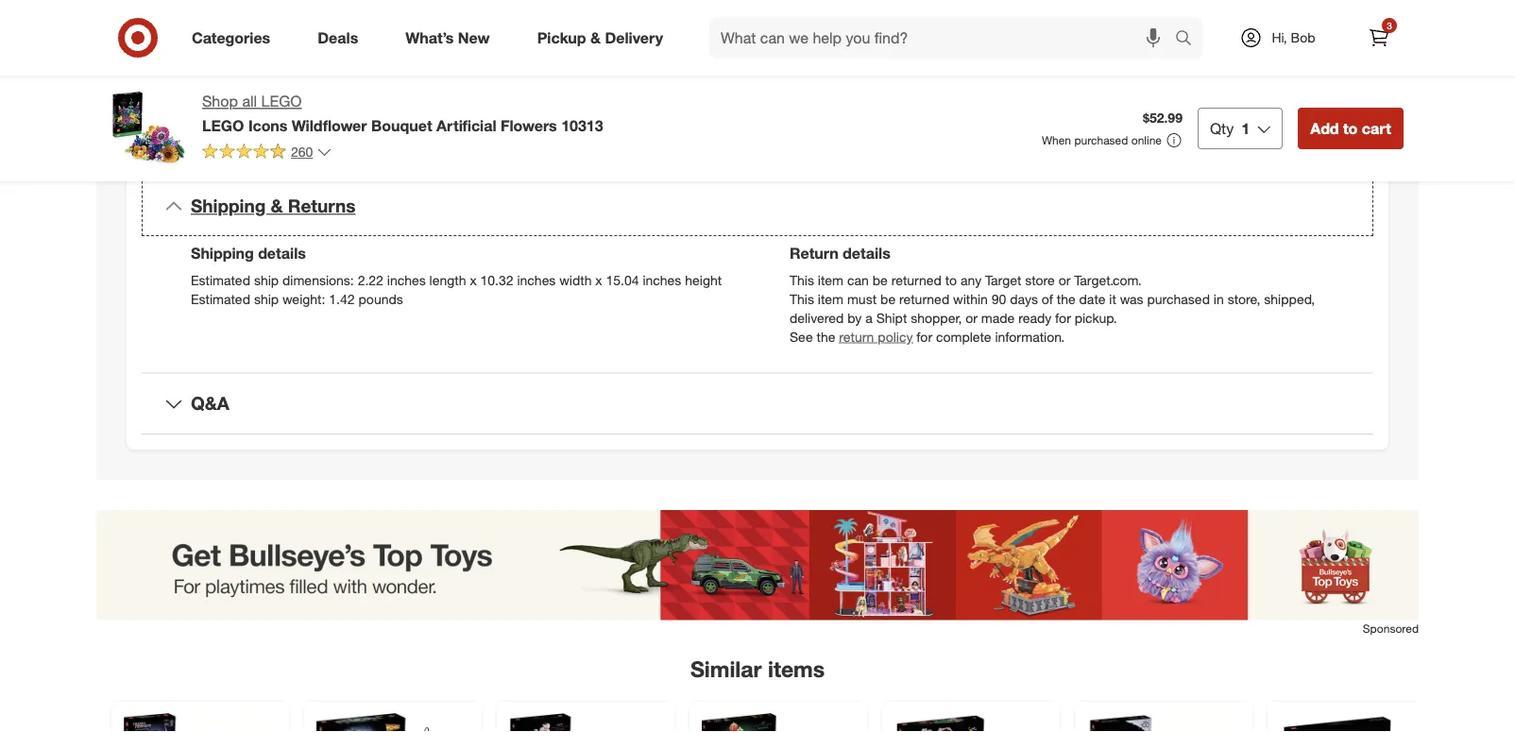 Task type: vqa. For each thing, say whether or not it's contained in the screenshot.
THE CELL
no



Task type: locate. For each thing, give the bounding box(es) containing it.
1 vertical spatial purchased
[[1147, 290, 1210, 307]]

search button
[[1167, 17, 1212, 62]]

complete
[[936, 328, 991, 345]]

advertisement region
[[96, 510, 1419, 621]]

lego icons back to the future time machine car set 10300 image
[[315, 713, 470, 732]]

2 horizontal spatial inches
[[643, 271, 681, 288]]

260 link
[[202, 142, 332, 164]]

1 vertical spatial &
[[271, 195, 283, 217]]

shipping for shipping details estimated ship dimensions: 2.22 inches length x 10.32 inches width x 15.04 inches height estimated ship weight: 1.42 pounds
[[191, 244, 254, 262]]

& for shipping
[[271, 195, 283, 217]]

categories
[[192, 28, 270, 47]]

shipping & returns button
[[142, 176, 1373, 236]]

inches right 15.04
[[643, 271, 681, 288]]

1 vertical spatial this
[[790, 290, 814, 307]]

return
[[839, 328, 874, 345]]

1 vertical spatial item
[[818, 290, 844, 307]]

0 vertical spatial purchased
[[1074, 133, 1128, 147]]

for down shopper,
[[917, 328, 932, 345]]

bouquet
[[371, 116, 432, 134]]

0 horizontal spatial or
[[966, 309, 978, 326]]

item up delivered
[[818, 290, 844, 307]]

0 horizontal spatial lego
[[202, 116, 244, 134]]

1 inches from the left
[[387, 271, 426, 288]]

1 vertical spatial or
[[966, 309, 978, 326]]

0 horizontal spatial inches
[[387, 271, 426, 288]]

1 vertical spatial estimated
[[191, 290, 250, 307]]

lego down shop
[[202, 116, 244, 134]]

0 horizontal spatial to
[[945, 271, 957, 288]]

the down delivered
[[817, 328, 835, 345]]

item
[[818, 271, 844, 288], [818, 290, 844, 307]]

ship
[[254, 271, 279, 288], [254, 290, 279, 307]]

1 vertical spatial ship
[[254, 290, 279, 307]]

shipping inside dropdown button
[[191, 195, 266, 217]]

similar
[[690, 656, 762, 682]]

260
[[291, 143, 313, 160]]

bob
[[1291, 29, 1315, 46]]

or
[[1059, 271, 1071, 288], [966, 309, 978, 326]]

shipping down 260 link
[[191, 195, 266, 217]]

x left 10.32
[[470, 271, 477, 288]]

target.com.
[[1074, 271, 1142, 288]]

this down return
[[790, 271, 814, 288]]

qty 1
[[1210, 119, 1250, 137]]

lego up icons
[[261, 92, 302, 111]]

90
[[992, 290, 1006, 307]]

0 vertical spatial or
[[1059, 271, 1071, 288]]

details inside the return details this item can be returned to any target store or target.com. this item must be returned within 90 days of the date it was purchased in store, shipped, delivered by a shipt shopper, or made ready for pickup. see the return policy for complete information.
[[843, 244, 891, 262]]

1 horizontal spatial &
[[590, 28, 601, 47]]

shipping down shipping & returns
[[191, 244, 254, 262]]

lego icons succulents plants and flowers home décor 10309 image
[[701, 713, 856, 732]]

shipping inside shipping details estimated ship dimensions: 2.22 inches length x 10.32 inches width x 15.04 inches height estimated ship weight: 1.42 pounds
[[191, 244, 254, 262]]

1 details from the left
[[258, 244, 306, 262]]

inches up pounds
[[387, 271, 426, 288]]

purchased inside the return details this item can be returned to any target store or target.com. this item must be returned within 90 days of the date it was purchased in store, shipped, delivered by a shipt shopper, or made ready for pickup. see the return policy for complete information.
[[1147, 290, 1210, 307]]

return policy link
[[839, 328, 913, 345]]

wildflower
[[292, 116, 367, 134]]

1 vertical spatial for
[[917, 328, 932, 345]]

q&a button
[[142, 373, 1373, 434]]

0 vertical spatial for
[[1055, 309, 1071, 326]]

&
[[590, 28, 601, 47], [271, 195, 283, 217]]

what's new link
[[389, 17, 513, 59]]

to inside add to cart button
[[1343, 119, 1358, 137]]

in
[[1214, 290, 1224, 307]]

1 vertical spatial be
[[880, 290, 896, 307]]

2 shipping from the top
[[191, 244, 254, 262]]

purchased right when
[[1074, 133, 1128, 147]]

the right the of
[[1057, 290, 1076, 307]]

1 horizontal spatial inches
[[517, 271, 556, 288]]

details for return
[[843, 244, 891, 262]]

for
[[1055, 309, 1071, 326], [917, 328, 932, 345]]

ship left weight:
[[254, 290, 279, 307]]

0 vertical spatial to
[[1343, 119, 1358, 137]]

& right pickup at the left top of page
[[590, 28, 601, 47]]

15.04
[[606, 271, 639, 288]]

inches left width
[[517, 271, 556, 288]]

or down "within"
[[966, 309, 978, 326]]

details
[[258, 244, 306, 262], [843, 244, 891, 262]]

returned
[[891, 271, 942, 288], [899, 290, 949, 307]]

0 vertical spatial ship
[[254, 271, 279, 288]]

when
[[1042, 133, 1071, 147]]

policy
[[878, 328, 913, 345]]

0 horizontal spatial for
[[917, 328, 932, 345]]

1 horizontal spatial lego
[[261, 92, 302, 111]]

1 vertical spatial returned
[[899, 290, 949, 307]]

shipping for shipping & returns
[[191, 195, 266, 217]]

details up can at the top right
[[843, 244, 891, 262]]

0 horizontal spatial details
[[258, 244, 306, 262]]

1 horizontal spatial the
[[1057, 290, 1076, 307]]

for right ready
[[1055, 309, 1071, 326]]

2 estimated from the top
[[191, 290, 250, 307]]

hi,
[[1272, 29, 1287, 46]]

inches
[[387, 271, 426, 288], [517, 271, 556, 288], [643, 271, 681, 288]]

1
[[1241, 119, 1250, 137]]

1 item from the top
[[818, 271, 844, 288]]

this up delivered
[[790, 290, 814, 307]]

3 inches from the left
[[643, 271, 681, 288]]

add to cart button
[[1298, 108, 1404, 149]]

pickup.
[[1075, 309, 1117, 326]]

to
[[1343, 119, 1358, 137], [945, 271, 957, 288]]

0 vertical spatial be
[[872, 271, 888, 288]]

categories link
[[176, 17, 294, 59]]

0 horizontal spatial x
[[470, 271, 477, 288]]

purchased left in
[[1147, 290, 1210, 307]]

& inside pickup & delivery link
[[590, 28, 601, 47]]

shipping details estimated ship dimensions: 2.22 inches length x 10.32 inches width x 15.04 inches height estimated ship weight: 1.42 pounds
[[191, 244, 722, 307]]

1 vertical spatial the
[[817, 328, 835, 345]]

$52.99
[[1143, 110, 1182, 126]]

10313
[[561, 116, 603, 134]]

0 vertical spatial shipping
[[191, 195, 266, 217]]

shipping & returns
[[191, 195, 355, 217]]

x right width
[[595, 271, 602, 288]]

2 details from the left
[[843, 244, 891, 262]]

add to cart
[[1310, 119, 1391, 137]]

1 x from the left
[[470, 271, 477, 288]]

be up the shipt
[[880, 290, 896, 307]]

details up the dimensions:
[[258, 244, 306, 262]]

within
[[953, 290, 988, 307]]

estimated down shipping & returns
[[191, 271, 250, 288]]

lego icons tranquil garden building kit 10315 image
[[894, 713, 1048, 732]]

or right store
[[1059, 271, 1071, 288]]

when purchased online
[[1042, 133, 1162, 147]]

& inside shipping & returns dropdown button
[[271, 195, 283, 217]]

any
[[961, 271, 982, 288]]

shop
[[202, 92, 238, 111]]

0 horizontal spatial &
[[271, 195, 283, 217]]

& for pickup
[[590, 28, 601, 47]]

ship left the dimensions:
[[254, 271, 279, 288]]

0 vertical spatial item
[[818, 271, 844, 288]]

width
[[559, 271, 592, 288]]

icons
[[248, 116, 287, 134]]

0 vertical spatial estimated
[[191, 271, 250, 288]]

be
[[872, 271, 888, 288], [880, 290, 896, 307]]

be right can at the top right
[[872, 271, 888, 288]]

lego
[[261, 92, 302, 111], [202, 116, 244, 134]]

x
[[470, 271, 477, 288], [595, 271, 602, 288]]

10.32
[[480, 271, 513, 288]]

details inside shipping details estimated ship dimensions: 2.22 inches length x 10.32 inches width x 15.04 inches height estimated ship weight: 1.42 pounds
[[258, 244, 306, 262]]

length
[[429, 271, 466, 288]]

1 shipping from the top
[[191, 195, 266, 217]]

1 estimated from the top
[[191, 271, 250, 288]]

estimated left weight:
[[191, 290, 250, 307]]

qty
[[1210, 119, 1234, 137]]

the
[[1057, 290, 1076, 307], [817, 328, 835, 345]]

2 inches from the left
[[517, 271, 556, 288]]

1 horizontal spatial to
[[1343, 119, 1358, 137]]

it
[[1109, 290, 1116, 307]]

to right add
[[1343, 119, 1358, 137]]

0 vertical spatial &
[[590, 28, 601, 47]]

2 item from the top
[[818, 290, 844, 307]]

1 ship from the top
[[254, 271, 279, 288]]

1 vertical spatial to
[[945, 271, 957, 288]]

& left returns
[[271, 195, 283, 217]]

item left can at the top right
[[818, 271, 844, 288]]

shipping
[[191, 195, 266, 217], [191, 244, 254, 262]]

1 horizontal spatial details
[[843, 244, 891, 262]]

to left any
[[945, 271, 957, 288]]

1 horizontal spatial or
[[1059, 271, 1071, 288]]

0 horizontal spatial the
[[817, 328, 835, 345]]

1 horizontal spatial x
[[595, 271, 602, 288]]

cart
[[1362, 119, 1391, 137]]

0 vertical spatial this
[[790, 271, 814, 288]]

2 ship from the top
[[254, 290, 279, 307]]

1 horizontal spatial purchased
[[1147, 290, 1210, 307]]

date
[[1079, 290, 1106, 307]]

return
[[790, 244, 838, 262]]

1 vertical spatial shipping
[[191, 244, 254, 262]]



Task type: describe. For each thing, give the bounding box(es) containing it.
q&a
[[191, 392, 229, 414]]

online
[[1131, 133, 1162, 147]]

to inside the return details this item can be returned to any target store or target.com. this item must be returned within 90 days of the date it was purchased in store, shipped, delivered by a shipt shopper, or made ready for pickup. see the return policy for complete information.
[[945, 271, 957, 288]]

made
[[981, 309, 1015, 326]]

days
[[1010, 290, 1038, 307]]

must
[[847, 290, 877, 307]]

0 horizontal spatial purchased
[[1074, 133, 1128, 147]]

store
[[1025, 271, 1055, 288]]

target
[[985, 271, 1021, 288]]

a
[[865, 309, 873, 326]]

of
[[1042, 290, 1053, 307]]

search
[[1167, 30, 1212, 49]]

lego icons optimus prime, transformers robot model set 10302 image
[[123, 713, 278, 732]]

1.42
[[329, 290, 355, 307]]

artificial
[[436, 116, 496, 134]]

lego icons dried flower centerpiece set 10314 image
[[1279, 713, 1434, 732]]

add
[[1310, 119, 1339, 137]]

0 vertical spatial the
[[1057, 290, 1076, 307]]

see
[[790, 328, 813, 345]]

delivered
[[790, 309, 844, 326]]

information.
[[995, 328, 1065, 345]]

shipped,
[[1264, 290, 1315, 307]]

shipt
[[876, 309, 907, 326]]

pickup & delivery
[[537, 28, 663, 47]]

lego icons orchid plant & flowers set 10311 image
[[508, 713, 663, 732]]

delivery
[[605, 28, 663, 47]]

similar items region
[[96, 510, 1445, 732]]

0 vertical spatial lego
[[261, 92, 302, 111]]

all
[[242, 92, 257, 111]]

hi, bob
[[1272, 29, 1315, 46]]

similar items
[[690, 656, 825, 682]]

can
[[847, 271, 869, 288]]

1 this from the top
[[790, 271, 814, 288]]

deals link
[[302, 17, 382, 59]]

deals
[[318, 28, 358, 47]]

return details this item can be returned to any target store or target.com. this item must be returned within 90 days of the date it was purchased in store, shipped, delivered by a shipt shopper, or made ready for pickup. see the return policy for complete information.
[[790, 244, 1315, 345]]

height
[[685, 271, 722, 288]]

pickup & delivery link
[[521, 17, 687, 59]]

1 vertical spatial lego
[[202, 116, 244, 134]]

shop all lego lego icons wildflower bouquet artificial flowers 10313
[[202, 92, 603, 134]]

2 x from the left
[[595, 271, 602, 288]]

by
[[848, 309, 862, 326]]

3 link
[[1358, 17, 1400, 59]]

pickup
[[537, 28, 586, 47]]

dimensions:
[[282, 271, 354, 288]]

3
[[1387, 19, 1392, 31]]

shopper,
[[911, 309, 962, 326]]

flowers
[[501, 116, 557, 134]]

sponsored
[[1363, 622, 1419, 636]]

1 horizontal spatial for
[[1055, 309, 1071, 326]]

image of lego icons wildflower bouquet artificial flowers 10313 image
[[111, 91, 187, 166]]

new
[[458, 28, 490, 47]]

What can we help you find? suggestions appear below search field
[[709, 17, 1180, 59]]

0 vertical spatial returned
[[891, 271, 942, 288]]

was
[[1120, 290, 1143, 307]]

what's new
[[405, 28, 490, 47]]

pounds
[[358, 290, 403, 307]]

details for shipping
[[258, 244, 306, 262]]

2.22
[[358, 271, 383, 288]]

lego disney villain icons for disney 100th anniversary 43227 image
[[1086, 713, 1241, 732]]

what's
[[405, 28, 454, 47]]

store,
[[1228, 290, 1260, 307]]

items
[[768, 656, 825, 682]]

returns
[[288, 195, 355, 217]]

ready
[[1018, 309, 1051, 326]]

2 this from the top
[[790, 290, 814, 307]]

weight:
[[282, 290, 325, 307]]



